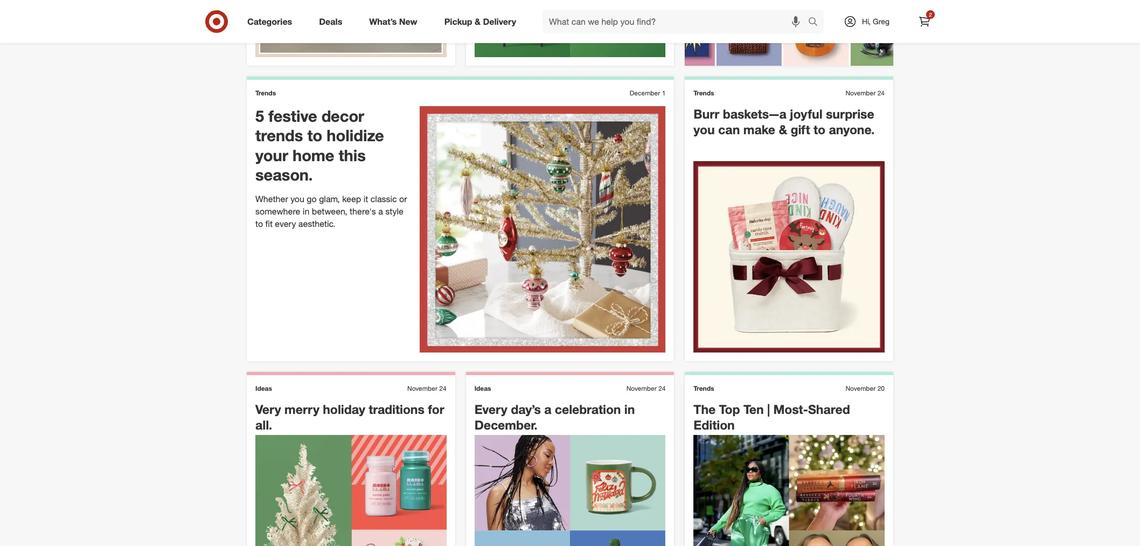 Task type: describe. For each thing, give the bounding box(es) containing it.
style
[[386, 206, 404, 217]]

you inside 'burr baskets—a joyful surprise you can make & gift to anyone.'
[[694, 122, 715, 137]]

to inside 'burr baskets—a joyful surprise you can make & gift to anyone.'
[[814, 122, 826, 137]]

can
[[719, 122, 740, 137]]

the top ten | most-shared edition
[[694, 402, 851, 432]]

in inside every day's a celebration in december.
[[625, 402, 635, 417]]

surprise
[[826, 106, 875, 121]]

baskets—a
[[723, 106, 787, 121]]

very merry holiday traditions for all. image
[[256, 435, 447, 546]]

5 festive decor trends to holidize your home this season.
[[256, 106, 384, 184]]

trends
[[256, 126, 303, 145]]

1
[[662, 89, 666, 97]]

merry
[[285, 402, 320, 417]]

most-
[[774, 402, 809, 417]]

whether
[[256, 194, 288, 204]]

your
[[256, 145, 288, 165]]

every
[[475, 402, 508, 417]]

pickup & delivery link
[[435, 10, 530, 33]]

december 1
[[630, 89, 666, 97]]

new
[[399, 16, 418, 27]]

hi, greg
[[863, 17, 890, 26]]

december
[[630, 89, 661, 97]]

burr
[[694, 106, 720, 121]]

holiday
[[323, 402, 365, 417]]

what's
[[369, 16, 397, 27]]

hi,
[[863, 17, 871, 26]]

ideas for every day's a celebration in december.
[[475, 384, 491, 392]]

classic
[[371, 194, 397, 204]]

0 vertical spatial &
[[475, 16, 481, 27]]

5
[[256, 106, 264, 126]]

search button
[[804, 10, 830, 36]]

november for every day's a celebration in december.
[[627, 384, 657, 392]]

trends for burr baskets—a joyful surprise you can make & gift to anyone.
[[694, 89, 715, 97]]

every day's a celebration in december. image
[[475, 435, 666, 546]]

anyone.
[[829, 122, 875, 137]]

november for burr baskets—a joyful surprise you can make & gift to anyone.
[[846, 89, 876, 97]]

shared
[[809, 402, 851, 417]]

traditions
[[369, 402, 425, 417]]

very
[[256, 402, 281, 417]]

celebration
[[555, 402, 621, 417]]

collage of gift ideas image
[[685, 0, 894, 66]]

search
[[804, 17, 830, 28]]

between,
[[312, 206, 348, 217]]

delivery
[[483, 16, 517, 27]]

aesthetic.
[[299, 218, 336, 229]]

this trend is hot...cocoa. image
[[256, 0, 447, 57]]

a inside whether you go glam, keep it classic or somewhere in between, there's a style to fit every aesthetic.
[[379, 206, 383, 217]]

in inside whether you go glam, keep it classic or somewhere in between, there's a style to fit every aesthetic.
[[303, 206, 310, 217]]

this
[[339, 145, 366, 165]]

|
[[768, 402, 770, 417]]

the
[[694, 402, 716, 417]]

2 link
[[913, 10, 937, 33]]



Task type: locate. For each thing, give the bounding box(es) containing it.
to up home
[[308, 126, 323, 145]]

you
[[694, 122, 715, 137], [291, 194, 305, 204]]

you down burr
[[694, 122, 715, 137]]

in
[[303, 206, 310, 217], [625, 402, 635, 417]]

november for the top ten | most-shared edition
[[846, 384, 876, 392]]

you inside whether you go glam, keep it classic or somewhere in between, there's a style to fit every aesthetic.
[[291, 194, 305, 204]]

a inside every day's a celebration in december.
[[545, 402, 552, 417]]

what's new link
[[360, 10, 431, 33]]

keep
[[342, 194, 361, 204]]

1 vertical spatial in
[[625, 402, 635, 417]]

0 vertical spatial a
[[379, 206, 383, 217]]

a
[[379, 206, 383, 217], [545, 402, 552, 417]]

& inside 'burr baskets—a joyful surprise you can make & gift to anyone.'
[[779, 122, 788, 137]]

deals
[[319, 16, 342, 27]]

20
[[878, 384, 885, 392]]

ideas for very merry holiday traditions for all.
[[256, 384, 272, 392]]

november 24 for very merry holiday traditions for all.
[[408, 384, 447, 392]]

november 24
[[846, 89, 885, 97], [408, 384, 447, 392], [627, 384, 666, 392]]

24 for very merry holiday traditions for all.
[[440, 384, 447, 392]]

edition
[[694, 417, 735, 432]]

burr baskets—a joyful surprise you can make & gift to anyone.
[[694, 106, 875, 137]]

december.
[[475, 417, 538, 432]]

& right pickup in the left of the page
[[475, 16, 481, 27]]

24 for burr baskets—a joyful surprise you can make & gift to anyone.
[[878, 89, 885, 97]]

november 20
[[846, 384, 885, 392]]

5 festive decor trends to holidize your home this season. image
[[420, 106, 666, 353]]

1 horizontal spatial you
[[694, 122, 715, 137]]

& left gift on the top right of page
[[779, 122, 788, 137]]

1 vertical spatial a
[[545, 402, 552, 417]]

to
[[814, 122, 826, 137], [308, 126, 323, 145], [256, 218, 263, 229]]

trends up 5
[[256, 89, 276, 97]]

in right celebration
[[625, 402, 635, 417]]

pickup & delivery
[[445, 16, 517, 27]]

season.
[[256, 165, 313, 184]]

to inside whether you go glam, keep it classic or somewhere in between, there's a style to fit every aesthetic.
[[256, 218, 263, 229]]

in down go
[[303, 206, 310, 217]]

1 horizontal spatial november 24
[[627, 384, 666, 392]]

2
[[930, 11, 933, 18]]

0 vertical spatial you
[[694, 122, 715, 137]]

every
[[275, 218, 296, 229]]

the top ten | most-shared edition image
[[694, 435, 885, 546]]

gift
[[791, 122, 811, 137]]

greg
[[873, 17, 890, 26]]

all.
[[256, 417, 272, 432]]

24 for every day's a celebration in december.
[[659, 384, 666, 392]]

deals link
[[310, 10, 356, 33]]

0 horizontal spatial in
[[303, 206, 310, 217]]

home
[[293, 145, 334, 165]]

0 horizontal spatial ideas
[[256, 384, 272, 392]]

you left go
[[291, 194, 305, 204]]

trends up burr
[[694, 89, 715, 97]]

top
[[720, 402, 741, 417]]

or
[[400, 194, 407, 204]]

festive
[[269, 106, 317, 126]]

glam,
[[319, 194, 340, 204]]

for
[[428, 402, 445, 417]]

0 horizontal spatial to
[[256, 218, 263, 229]]

decor
[[322, 106, 365, 126]]

november 24 for every day's a celebration in december.
[[627, 384, 666, 392]]

ten
[[744, 402, 764, 417]]

What can we help you find? suggestions appear below search field
[[543, 10, 811, 33]]

0 horizontal spatial 24
[[440, 384, 447, 392]]

fit
[[266, 218, 273, 229]]

holidize
[[327, 126, 384, 145]]

1 horizontal spatial &
[[779, 122, 788, 137]]

whether you go glam, keep it classic or somewhere in between, there's a style to fit every aesthetic.
[[256, 194, 407, 229]]

1 horizontal spatial ideas
[[475, 384, 491, 392]]

1 ideas from the left
[[256, 384, 272, 392]]

1 horizontal spatial 24
[[659, 384, 666, 392]]

1 horizontal spatial in
[[625, 402, 635, 417]]

1 vertical spatial you
[[291, 194, 305, 204]]

categories link
[[238, 10, 306, 33]]

ideas up very
[[256, 384, 272, 392]]

0 horizontal spatial you
[[291, 194, 305, 204]]

2 horizontal spatial november 24
[[846, 89, 885, 97]]

a down classic
[[379, 206, 383, 217]]

every day's a celebration in december.
[[475, 402, 635, 432]]

1 horizontal spatial a
[[545, 402, 552, 417]]

0 horizontal spatial november 24
[[408, 384, 447, 392]]

0 horizontal spatial &
[[475, 16, 481, 27]]

very merry holiday traditions for all.
[[256, 402, 445, 432]]

to inside 5 festive decor trends to holidize your home this season.
[[308, 126, 323, 145]]

ideas up every
[[475, 384, 491, 392]]

1 vertical spatial &
[[779, 122, 788, 137]]

it
[[364, 194, 368, 204]]

trends for the top ten | most-shared edition
[[694, 384, 715, 392]]

trends
[[256, 89, 276, 97], [694, 89, 715, 97], [694, 384, 715, 392]]

somewhere
[[256, 206, 301, 217]]

november for very merry holiday traditions for all.
[[408, 384, 438, 392]]

day's
[[511, 402, 541, 417]]

to right gift on the top right of page
[[814, 122, 826, 137]]

0 vertical spatial in
[[303, 206, 310, 217]]

trends up the
[[694, 384, 715, 392]]

pickup
[[445, 16, 473, 27]]

&
[[475, 16, 481, 27], [779, 122, 788, 137]]

november 24 for burr baskets—a joyful surprise you can make & gift to anyone.
[[846, 89, 885, 97]]

2 ideas from the left
[[475, 384, 491, 392]]

0 horizontal spatial a
[[379, 206, 383, 217]]

not-so-basic ways to give gift cards this season. image
[[475, 0, 666, 57]]

2 horizontal spatial 24
[[878, 89, 885, 97]]

burr baskets—a joyful surprise you can make & gift to anyone. image
[[694, 161, 885, 353]]

2 horizontal spatial to
[[814, 122, 826, 137]]

to left fit
[[256, 218, 263, 229]]

24
[[878, 89, 885, 97], [440, 384, 447, 392], [659, 384, 666, 392]]

what's new
[[369, 16, 418, 27]]

1 horizontal spatial to
[[308, 126, 323, 145]]

a right day's
[[545, 402, 552, 417]]

there's
[[350, 206, 376, 217]]

categories
[[247, 16, 292, 27]]

november
[[846, 89, 876, 97], [408, 384, 438, 392], [627, 384, 657, 392], [846, 384, 876, 392]]

go
[[307, 194, 317, 204]]

ideas
[[256, 384, 272, 392], [475, 384, 491, 392]]

joyful
[[790, 106, 823, 121]]

make
[[744, 122, 776, 137]]



Task type: vqa. For each thing, say whether or not it's contained in the screenshot.


